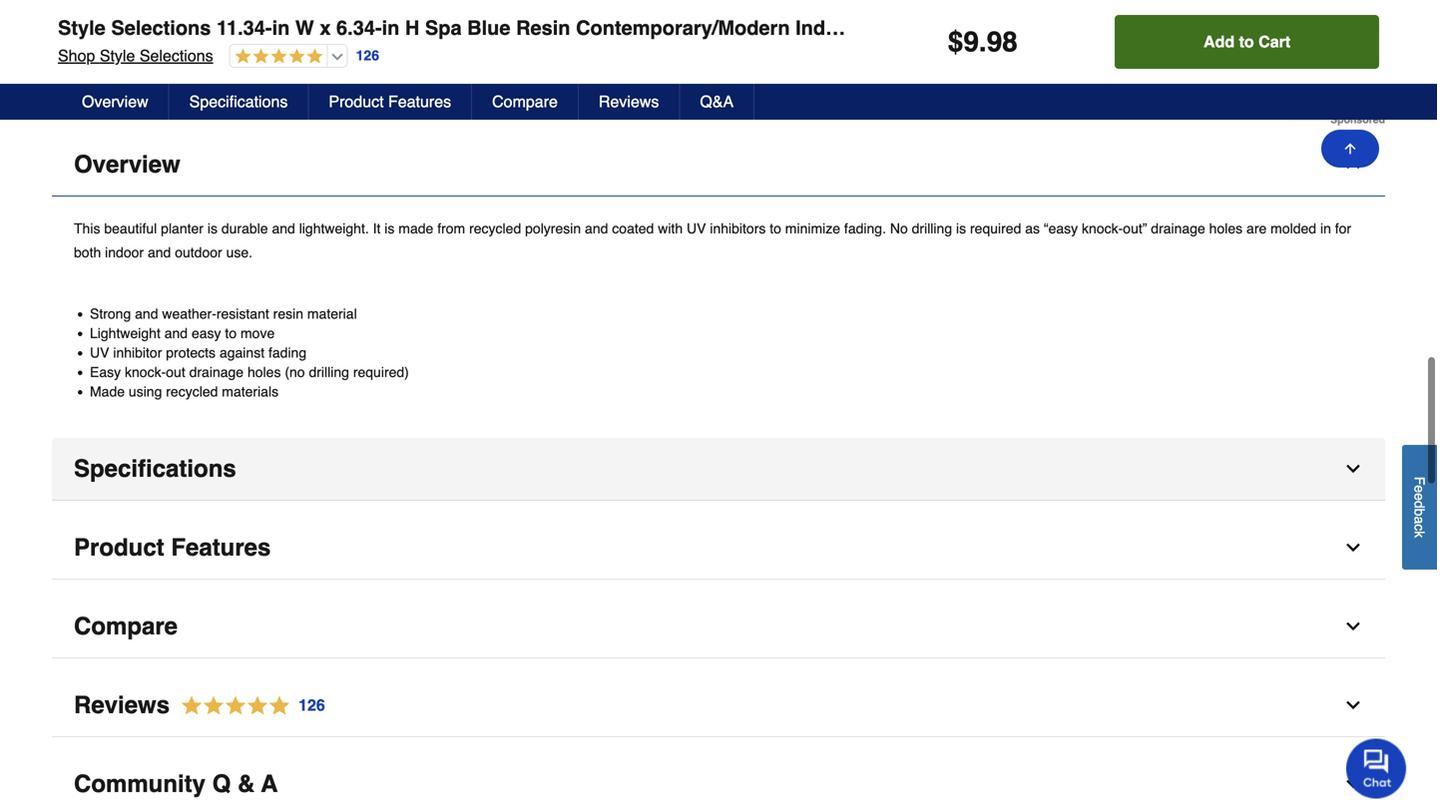 Task type: describe. For each thing, give the bounding box(es) containing it.
drilling for (no
[[309, 364, 349, 380]]

.
[[979, 26, 987, 58]]

both
[[74, 244, 101, 260]]

and right durable
[[272, 220, 295, 236]]

knock- inside this beautiful planter is durable and lightweight. it is made from recycled polyresin and coated with uv inhibitors to minimize fading. no drilling is required as "easy knock-out" drainage holes are molded in for both indoor and outdoor use.
[[1082, 220, 1123, 236]]

a
[[261, 770, 278, 798]]

resin
[[516, 16, 570, 39]]

reviews button
[[579, 84, 680, 120]]

required)
[[353, 364, 409, 380]]

material
[[307, 306, 357, 322]]

chevron down image for product features
[[1343, 538, 1363, 558]]

11.34-
[[217, 16, 272, 39]]

hanging
[[948, 16, 1027, 39]]

98
[[987, 26, 1018, 58]]

0 vertical spatial product features button
[[309, 84, 472, 120]]

f e e d b a c k button
[[1402, 445, 1437, 570]]

$ 9 . 98
[[948, 26, 1018, 58]]

3 is from the left
[[956, 220, 966, 236]]

it
[[373, 220, 381, 236]]

2 is from the left
[[385, 220, 395, 236]]

d
[[1412, 501, 1428, 509]]

0 vertical spatial specifications button
[[169, 84, 309, 120]]

shop
[[58, 46, 95, 65]]

compare for topmost compare button
[[492, 92, 558, 111]]

1 horizontal spatial product features
[[329, 92, 451, 111]]

1 vertical spatial style
[[100, 46, 135, 65]]

c
[[1412, 524, 1428, 531]]

protects
[[166, 345, 216, 361]]

recycled inside this beautiful planter is durable and lightweight. it is made from recycled polyresin and coated with uv inhibitors to minimize fading. no drilling is required as "easy knock-out" drainage holes are molded in for both indoor and outdoor use.
[[469, 220, 521, 236]]

out"
[[1123, 220, 1147, 236]]

recycled inside strong and weather-resistant resin material lightweight and easy to move uv inhibitor protects against fading easy knock-out drainage holes (no drilling required) made using recycled materials
[[166, 384, 218, 400]]

for
[[1335, 220, 1352, 236]]

made
[[399, 220, 434, 236]]

0 vertical spatial 4.8 stars image
[[230, 48, 323, 66]]

with
[[658, 220, 683, 236]]

2 e from the top
[[1412, 493, 1428, 501]]

compare for compare button to the bottom
[[74, 613, 178, 640]]

advertisement region
[[52, 0, 1385, 126]]

0 vertical spatial 126
[[356, 48, 379, 64]]

chevron down image for compare
[[1343, 617, 1363, 637]]

b
[[1412, 509, 1428, 516]]

planter
[[161, 220, 204, 236]]

add to cart button
[[1115, 15, 1379, 69]]

style selections 11.34-in w x 6.34-in h spa blue resin contemporary/modern indoor/outdoor hanging planter
[[58, 16, 1101, 39]]

polyresin
[[525, 220, 581, 236]]

use.
[[226, 244, 253, 260]]

f
[[1412, 477, 1428, 485]]

easy
[[192, 325, 221, 341]]

chevron down image for reviews
[[1343, 695, 1363, 715]]

"easy
[[1044, 220, 1078, 236]]

weather-
[[162, 306, 216, 322]]

community q & a button
[[52, 753, 1385, 811]]

resistant
[[216, 306, 269, 322]]

lightweight
[[90, 325, 161, 341]]

inhibitor
[[113, 345, 162, 361]]

drainage inside strong and weather-resistant resin material lightweight and easy to move uv inhibitor protects against fading easy knock-out drainage holes (no drilling required) made using recycled materials
[[189, 364, 244, 380]]

0 vertical spatial selections
[[111, 16, 211, 39]]

beautiful
[[104, 220, 157, 236]]

x
[[320, 16, 331, 39]]

this beautiful planter is durable and lightweight. it is made from recycled polyresin and coated with uv inhibitors to minimize fading. no drilling is required as "easy knock-out" drainage holes are molded in for both indoor and outdoor use.
[[74, 220, 1352, 260]]

6.34-
[[336, 16, 382, 39]]

this
[[74, 220, 100, 236]]

drainage inside this beautiful planter is durable and lightweight. it is made from recycled polyresin and coated with uv inhibitors to minimize fading. no drilling is required as "easy knock-out" drainage holes are molded in for both indoor and outdoor use.
[[1151, 220, 1206, 236]]

made
[[90, 384, 125, 400]]

against
[[220, 345, 265, 361]]

inhibitors
[[710, 220, 766, 236]]

to inside add to cart button
[[1239, 32, 1254, 51]]

using
[[129, 384, 162, 400]]

coated
[[612, 220, 654, 236]]

9
[[964, 26, 979, 58]]

strong
[[90, 306, 131, 322]]

product for the bottommost product features button
[[74, 534, 164, 561]]

q&a
[[700, 92, 734, 111]]

chevron down image for specifications
[[1343, 459, 1363, 479]]

are
[[1247, 220, 1267, 236]]

contemporary/modern
[[576, 16, 790, 39]]

1 vertical spatial features
[[171, 534, 271, 561]]

reviews inside button
[[599, 92, 659, 111]]

in inside this beautiful planter is durable and lightweight. it is made from recycled polyresin and coated with uv inhibitors to minimize fading. no drilling is required as "easy knock-out" drainage holes are molded in for both indoor and outdoor use.
[[1320, 220, 1331, 236]]

uv inside strong and weather-resistant resin material lightweight and easy to move uv inhibitor protects against fading easy knock-out drainage holes (no drilling required) made using recycled materials
[[90, 345, 109, 361]]

h
[[405, 16, 420, 39]]

and up the lightweight
[[135, 306, 158, 322]]

arrow up image
[[1342, 141, 1358, 157]]

chat invite button image
[[1346, 738, 1407, 799]]

specifications for the top specifications button
[[189, 92, 288, 111]]



Task type: vqa. For each thing, say whether or not it's contained in the screenshot.
Breeze
no



Task type: locate. For each thing, give the bounding box(es) containing it.
knock- inside strong and weather-resistant resin material lightweight and easy to move uv inhibitor protects against fading easy knock-out drainage holes (no drilling required) made using recycled materials
[[125, 364, 166, 380]]

knock- up using
[[125, 364, 166, 380]]

0 horizontal spatial in
[[272, 16, 290, 39]]

and down planter
[[148, 244, 171, 260]]

1 vertical spatial 126
[[298, 696, 325, 714]]

1 vertical spatial product
[[74, 534, 164, 561]]

(no
[[285, 364, 305, 380]]

chevron down image inside compare button
[[1343, 617, 1363, 637]]

drilling inside this beautiful planter is durable and lightweight. it is made from recycled polyresin and coated with uv inhibitors to minimize fading. no drilling is required as "easy knock-out" drainage holes are molded in for both indoor and outdoor use.
[[912, 220, 952, 236]]

1 vertical spatial to
[[770, 220, 781, 236]]

2 vertical spatial to
[[225, 325, 237, 341]]

e
[[1412, 485, 1428, 493], [1412, 493, 1428, 501]]

1 is from the left
[[207, 220, 218, 236]]

as
[[1025, 220, 1040, 236]]

indoor
[[105, 244, 144, 260]]

4.8 stars image up the &
[[170, 692, 326, 719]]

required
[[970, 220, 1021, 236]]

style up shop
[[58, 16, 106, 39]]

1 vertical spatial compare button
[[52, 596, 1385, 659]]

chevron up image
[[1343, 154, 1363, 174]]

chevron down image inside specifications button
[[1343, 459, 1363, 479]]

and
[[272, 220, 295, 236], [585, 220, 608, 236], [148, 244, 171, 260], [135, 306, 158, 322], [164, 325, 188, 341]]

knock- right "easy
[[1082, 220, 1123, 236]]

$
[[948, 26, 964, 58]]

0 horizontal spatial reviews
[[74, 691, 170, 719]]

1 chevron down image from the top
[[1343, 459, 1363, 479]]

0 horizontal spatial to
[[225, 325, 237, 341]]

features
[[388, 92, 451, 111], [171, 534, 271, 561]]

drilling inside strong and weather-resistant resin material lightweight and easy to move uv inhibitor protects against fading easy knock-out drainage holes (no drilling required) made using recycled materials
[[309, 364, 349, 380]]

knock-
[[1082, 220, 1123, 236], [125, 364, 166, 380]]

is up outdoor
[[207, 220, 218, 236]]

fading
[[268, 345, 307, 361]]

2 chevron down image from the top
[[1343, 695, 1363, 715]]

4.8 stars image containing 126
[[170, 692, 326, 719]]

1 vertical spatial specifications
[[74, 455, 236, 482]]

1 vertical spatial overview button
[[52, 134, 1385, 196]]

1 vertical spatial specifications button
[[52, 438, 1385, 501]]

0 horizontal spatial drilling
[[309, 364, 349, 380]]

in left h
[[382, 16, 400, 39]]

0 vertical spatial overview
[[82, 92, 148, 111]]

f e e d b a c k
[[1412, 477, 1428, 538]]

1 horizontal spatial to
[[770, 220, 781, 236]]

to inside this beautiful planter is durable and lightweight. it is made from recycled polyresin and coated with uv inhibitors to minimize fading. no drilling is required as "easy knock-out" drainage holes are molded in for both indoor and outdoor use.
[[770, 220, 781, 236]]

from
[[437, 220, 465, 236]]

reviews
[[599, 92, 659, 111], [74, 691, 170, 719]]

to inside strong and weather-resistant resin material lightweight and easy to move uv inhibitor protects against fading easy knock-out drainage holes (no drilling required) made using recycled materials
[[225, 325, 237, 341]]

0 vertical spatial specifications
[[189, 92, 288, 111]]

and down weather-
[[164, 325, 188, 341]]

2 chevron down image from the top
[[1343, 617, 1363, 637]]

recycled right from
[[469, 220, 521, 236]]

1 vertical spatial reviews
[[74, 691, 170, 719]]

reviews left q&a
[[599, 92, 659, 111]]

to
[[1239, 32, 1254, 51], [770, 220, 781, 236], [225, 325, 237, 341]]

in left w
[[272, 16, 290, 39]]

overview up beautiful
[[74, 150, 180, 178]]

1 horizontal spatial is
[[385, 220, 395, 236]]

drilling
[[912, 220, 952, 236], [309, 364, 349, 380]]

0 horizontal spatial recycled
[[166, 384, 218, 400]]

0 vertical spatial features
[[388, 92, 451, 111]]

resin
[[273, 306, 303, 322]]

overview button down the shop style selections
[[62, 84, 169, 120]]

no
[[890, 220, 908, 236]]

holes up the materials
[[248, 364, 281, 380]]

0 vertical spatial uv
[[687, 220, 706, 236]]

durable
[[221, 220, 268, 236]]

product features
[[329, 92, 451, 111], [74, 534, 271, 561]]

2 horizontal spatial is
[[956, 220, 966, 236]]

0 vertical spatial compare button
[[472, 84, 579, 120]]

chevron down image up chat invite button image
[[1343, 695, 1363, 715]]

drainage
[[1151, 220, 1206, 236], [189, 364, 244, 380]]

community q & a
[[74, 770, 278, 798]]

0 horizontal spatial product features
[[74, 534, 271, 561]]

drainage right the out" at right top
[[1151, 220, 1206, 236]]

chevron down image
[[1343, 538, 1363, 558], [1343, 695, 1363, 715]]

easy
[[90, 364, 121, 380]]

4.8 stars image down w
[[230, 48, 323, 66]]

to right add
[[1239, 32, 1254, 51]]

shop style selections
[[58, 46, 213, 65]]

1 horizontal spatial in
[[382, 16, 400, 39]]

1 e from the top
[[1412, 485, 1428, 493]]

1 vertical spatial holes
[[248, 364, 281, 380]]

k
[[1412, 531, 1428, 538]]

0 vertical spatial knock-
[[1082, 220, 1123, 236]]

0 vertical spatial recycled
[[469, 220, 521, 236]]

drilling right no
[[912, 220, 952, 236]]

1 horizontal spatial product
[[329, 92, 384, 111]]

planter
[[1033, 16, 1101, 39]]

1 vertical spatial 4.8 stars image
[[170, 692, 326, 719]]

0 horizontal spatial holes
[[248, 364, 281, 380]]

holes inside this beautiful planter is durable and lightweight. it is made from recycled polyresin and coated with uv inhibitors to minimize fading. no drilling is required as "easy knock-out" drainage holes are molded in for both indoor and outdoor use.
[[1209, 220, 1243, 236]]

overview down the shop style selections
[[82, 92, 148, 111]]

1 horizontal spatial uv
[[687, 220, 706, 236]]

0 vertical spatial overview button
[[62, 84, 169, 120]]

0 vertical spatial chevron down image
[[1343, 538, 1363, 558]]

1 vertical spatial drainage
[[189, 364, 244, 380]]

add to cart
[[1204, 32, 1291, 51]]

w
[[295, 16, 314, 39]]

0 vertical spatial style
[[58, 16, 106, 39]]

0 vertical spatial compare
[[492, 92, 558, 111]]

1 horizontal spatial drainage
[[1151, 220, 1206, 236]]

drilling for no
[[912, 220, 952, 236]]

1 vertical spatial product features
[[74, 534, 271, 561]]

is
[[207, 220, 218, 236], [385, 220, 395, 236], [956, 220, 966, 236]]

compare
[[492, 92, 558, 111], [74, 613, 178, 640]]

0 vertical spatial product
[[329, 92, 384, 111]]

1 horizontal spatial holes
[[1209, 220, 1243, 236]]

strong and weather-resistant resin material lightweight and easy to move uv inhibitor protects against fading easy knock-out drainage holes (no drilling required) made using recycled materials
[[90, 306, 409, 400]]

specifications for bottommost specifications button
[[74, 455, 236, 482]]

1 vertical spatial uv
[[90, 345, 109, 361]]

1 vertical spatial drilling
[[309, 364, 349, 380]]

product for top product features button
[[329, 92, 384, 111]]

1 vertical spatial selections
[[140, 46, 213, 65]]

holes
[[1209, 220, 1243, 236], [248, 364, 281, 380]]

community
[[74, 770, 206, 798]]

0 horizontal spatial features
[[171, 534, 271, 561]]

1 vertical spatial overview
[[74, 150, 180, 178]]

holes inside strong and weather-resistant resin material lightweight and easy to move uv inhibitor protects against fading easy knock-out drainage holes (no drilling required) made using recycled materials
[[248, 364, 281, 380]]

blue
[[467, 16, 511, 39]]

overview button down q&a button
[[52, 134, 1385, 196]]

style
[[58, 16, 106, 39], [100, 46, 135, 65]]

molded
[[1271, 220, 1317, 236]]

1 vertical spatial compare
[[74, 613, 178, 640]]

&
[[238, 770, 255, 798]]

add
[[1204, 32, 1235, 51]]

compare button
[[472, 84, 579, 120], [52, 596, 1385, 659]]

selections
[[111, 16, 211, 39], [140, 46, 213, 65]]

0 horizontal spatial compare
[[74, 613, 178, 640]]

1 vertical spatial recycled
[[166, 384, 218, 400]]

1 chevron down image from the top
[[1343, 538, 1363, 558]]

specifications down using
[[74, 455, 236, 482]]

1 vertical spatial product features button
[[52, 517, 1385, 580]]

uv inside this beautiful planter is durable and lightweight. it is made from recycled polyresin and coated with uv inhibitors to minimize fading. no drilling is required as "easy knock-out" drainage holes are molded in for both indoor and outdoor use.
[[687, 220, 706, 236]]

uv
[[687, 220, 706, 236], [90, 345, 109, 361]]

q&a button
[[680, 84, 755, 120]]

0 horizontal spatial product
[[74, 534, 164, 561]]

1 horizontal spatial compare
[[492, 92, 558, 111]]

1 horizontal spatial drilling
[[912, 220, 952, 236]]

chevron down image left 'k'
[[1343, 538, 1363, 558]]

1 horizontal spatial 126
[[356, 48, 379, 64]]

product
[[329, 92, 384, 111], [74, 534, 164, 561]]

to left minimize
[[770, 220, 781, 236]]

0 vertical spatial holes
[[1209, 220, 1243, 236]]

product features button
[[309, 84, 472, 120], [52, 517, 1385, 580]]

is left required
[[956, 220, 966, 236]]

126 inside 4.8 stars "image"
[[298, 696, 325, 714]]

uv up easy
[[90, 345, 109, 361]]

1 vertical spatial knock-
[[125, 364, 166, 380]]

recycled
[[469, 220, 521, 236], [166, 384, 218, 400]]

1 horizontal spatial features
[[388, 92, 451, 111]]

3 chevron down image from the top
[[1343, 774, 1363, 794]]

drainage down against
[[189, 364, 244, 380]]

to up against
[[225, 325, 237, 341]]

1 horizontal spatial recycled
[[469, 220, 521, 236]]

0 vertical spatial chevron down image
[[1343, 459, 1363, 479]]

lightweight.
[[299, 220, 369, 236]]

indoor/outdoor
[[796, 16, 942, 39]]

chevron down image
[[1343, 459, 1363, 479], [1343, 617, 1363, 637], [1343, 774, 1363, 794]]

fading.
[[844, 220, 886, 236]]

1 vertical spatial chevron down image
[[1343, 617, 1363, 637]]

move
[[241, 325, 275, 341]]

holes left are
[[1209, 220, 1243, 236]]

drilling right (no
[[309, 364, 349, 380]]

126
[[356, 48, 379, 64], [298, 696, 325, 714]]

2 vertical spatial chevron down image
[[1343, 774, 1363, 794]]

reviews up community
[[74, 691, 170, 719]]

0 vertical spatial drilling
[[912, 220, 952, 236]]

a
[[1412, 516, 1428, 524]]

overview button
[[62, 84, 169, 120], [52, 134, 1385, 196]]

chevron down image for community q & a
[[1343, 774, 1363, 794]]

spa
[[425, 16, 462, 39]]

e up 'd'
[[1412, 485, 1428, 493]]

2 horizontal spatial to
[[1239, 32, 1254, 51]]

0 horizontal spatial knock-
[[125, 364, 166, 380]]

outdoor
[[175, 244, 222, 260]]

specifications button
[[169, 84, 309, 120], [52, 438, 1385, 501]]

in
[[272, 16, 290, 39], [382, 16, 400, 39], [1320, 220, 1331, 236]]

out
[[166, 364, 185, 380]]

materials
[[222, 384, 279, 400]]

0 vertical spatial reviews
[[599, 92, 659, 111]]

overview
[[82, 92, 148, 111], [74, 150, 180, 178]]

cart
[[1259, 32, 1291, 51]]

is right it
[[385, 220, 395, 236]]

0 horizontal spatial 126
[[298, 696, 325, 714]]

chevron down image inside community q & a button
[[1343, 774, 1363, 794]]

recycled down out
[[166, 384, 218, 400]]

uv right with
[[687, 220, 706, 236]]

1 vertical spatial chevron down image
[[1343, 695, 1363, 715]]

e up the b
[[1412, 493, 1428, 501]]

minimize
[[785, 220, 840, 236]]

in left the for at the right top of page
[[1320, 220, 1331, 236]]

2 horizontal spatial in
[[1320, 220, 1331, 236]]

0 horizontal spatial is
[[207, 220, 218, 236]]

0 vertical spatial drainage
[[1151, 220, 1206, 236]]

style right shop
[[100, 46, 135, 65]]

1 horizontal spatial knock-
[[1082, 220, 1123, 236]]

0 horizontal spatial uv
[[90, 345, 109, 361]]

0 vertical spatial to
[[1239, 32, 1254, 51]]

q
[[212, 770, 231, 798]]

0 vertical spatial product features
[[329, 92, 451, 111]]

4.8 stars image
[[230, 48, 323, 66], [170, 692, 326, 719]]

0 horizontal spatial drainage
[[189, 364, 244, 380]]

1 horizontal spatial reviews
[[599, 92, 659, 111]]

specifications down 11.34-
[[189, 92, 288, 111]]

and left coated
[[585, 220, 608, 236]]



